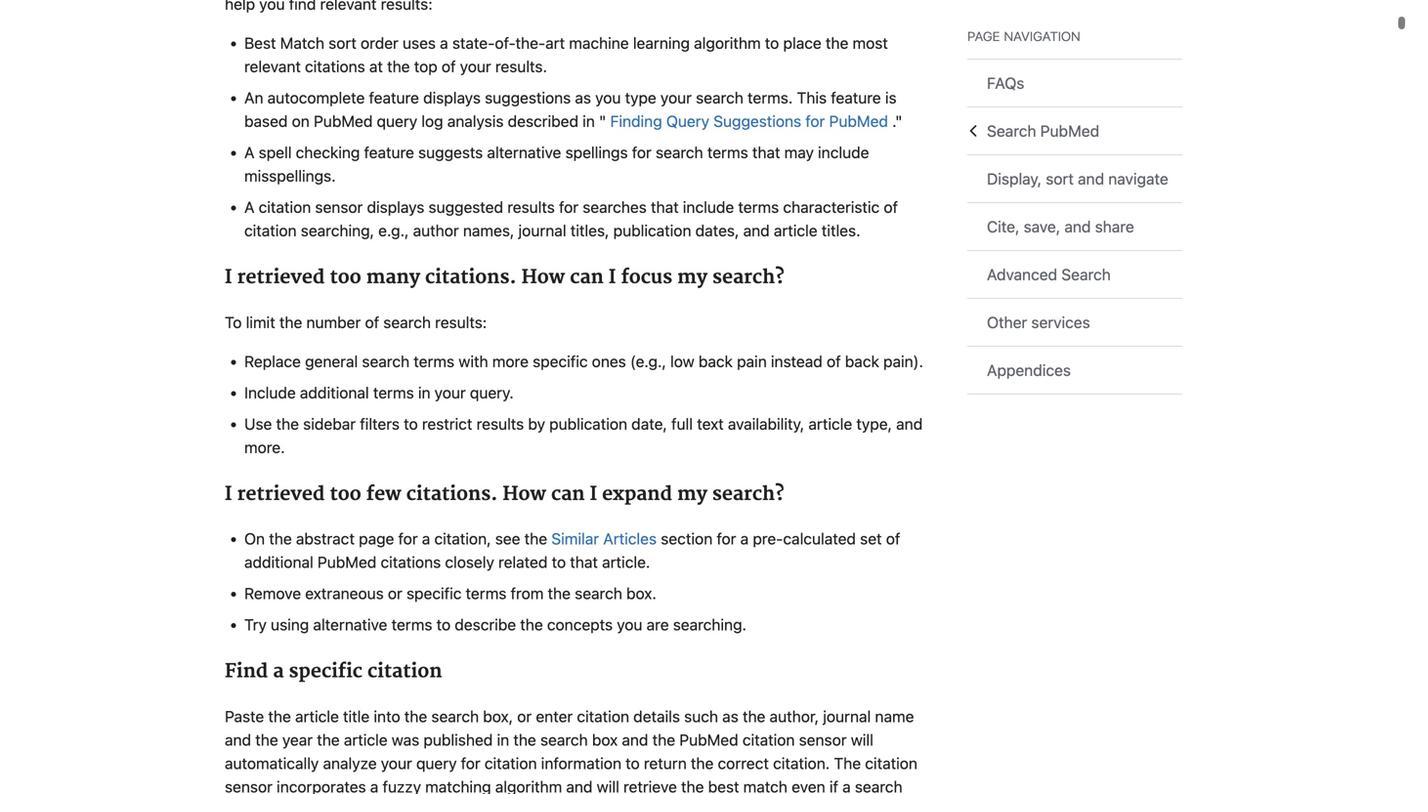 Task type: locate. For each thing, give the bounding box(es) containing it.
a
[[244, 143, 255, 162], [244, 198, 255, 217]]

1 vertical spatial can
[[551, 483, 585, 507]]

displays up e.g.,
[[367, 198, 425, 217]]

results down query.
[[477, 415, 524, 433]]

your up fuzzy
[[381, 754, 412, 773]]

1 vertical spatial include
[[683, 198, 734, 217]]

can down "titles,"
[[570, 266, 604, 290]]

1 vertical spatial additional
[[244, 553, 314, 572]]

1 vertical spatial as
[[723, 708, 739, 726]]

0 vertical spatial too
[[330, 266, 361, 290]]

1 vertical spatial sort
[[1046, 170, 1074, 188]]

most
[[853, 34, 888, 52]]

0 horizontal spatial citations
[[305, 57, 365, 76]]

1 vertical spatial sensor
[[799, 731, 847, 750]]

fuzzy
[[383, 778, 421, 795]]

0 horizontal spatial back
[[699, 352, 733, 371]]

to right filters
[[404, 415, 418, 433]]

1 vertical spatial search
[[1062, 265, 1111, 284]]

to
[[225, 313, 242, 332]]

terms up 'describe'
[[466, 585, 507, 603]]

navigate
[[1109, 170, 1169, 188]]

spellings
[[566, 143, 628, 162]]

author
[[413, 222, 459, 240]]

closely
[[445, 553, 495, 572]]

display,
[[987, 170, 1042, 188]]

0 vertical spatial query
[[377, 112, 418, 131]]

and right the box
[[622, 731, 649, 750]]

on
[[292, 112, 310, 131]]

to limit the number of search results:
[[225, 313, 491, 332]]

1 vertical spatial how
[[503, 483, 546, 507]]

a left citation,
[[422, 530, 430, 548]]

pubmed up checking on the left
[[314, 112, 373, 131]]

feature
[[369, 89, 419, 107], [831, 89, 881, 107], [364, 143, 414, 162]]

1 horizontal spatial citations
[[381, 553, 441, 572]]

specific
[[533, 352, 588, 371], [407, 585, 462, 603], [289, 660, 363, 684]]

citations.
[[425, 266, 517, 290], [406, 483, 498, 507]]

0 horizontal spatial as
[[575, 89, 591, 107]]

1 my from the top
[[678, 266, 708, 290]]

1 horizontal spatial back
[[845, 352, 880, 371]]

1 vertical spatial retrieved
[[237, 483, 325, 507]]

too for few
[[330, 483, 361, 507]]

0 vertical spatial retrieved
[[237, 266, 325, 290]]

too left 'few'
[[330, 483, 361, 507]]

query up matching
[[416, 754, 457, 773]]

1 vertical spatial query
[[416, 754, 457, 773]]

1 back from the left
[[699, 352, 733, 371]]

query
[[377, 112, 418, 131], [416, 754, 457, 773]]

specific down the closely
[[407, 585, 462, 603]]

0 horizontal spatial will
[[597, 778, 620, 795]]

full
[[672, 415, 693, 433]]

1 vertical spatial that
[[651, 198, 679, 217]]

1 horizontal spatial as
[[723, 708, 739, 726]]

sensor up citation.
[[799, 731, 847, 750]]

an
[[244, 89, 263, 107]]

0 horizontal spatial journal
[[519, 222, 567, 240]]

article down characteristic
[[774, 222, 818, 240]]

1 vertical spatial or
[[517, 708, 532, 726]]

0 vertical spatial journal
[[519, 222, 567, 240]]

that inside "a spell checking feature suggests alternative spellings for search terms that may         include misspellings."
[[753, 143, 781, 162]]

my up section
[[677, 483, 708, 507]]

search? for i retrieved too few citations. how can i expand my search?
[[713, 483, 785, 507]]

0 vertical spatial my
[[678, 266, 708, 290]]

2 my from the top
[[677, 483, 708, 507]]

search up concepts
[[575, 585, 623, 603]]

1 vertical spatial citations
[[381, 553, 441, 572]]

pre-
[[753, 530, 783, 548]]

advanced search
[[987, 265, 1111, 284]]

1 horizontal spatial sensor
[[315, 198, 363, 217]]

to inside paste the article title into the search box, or enter citation details such as the       author, journal name and the year the article was published in the search box and the       pubmed citation sensor will automatically analyze your query for citation information to       return the correct citation. the citation sensor incorporates a fuzzy matching algorithm       and will retrieve the best match even if a sea
[[626, 754, 640, 773]]

citations. for many
[[425, 266, 517, 290]]

suggests
[[418, 143, 483, 162]]

include inside "a spell checking feature suggests alternative spellings for search terms that may         include misspellings."
[[818, 143, 869, 162]]

navigation
[[1004, 26, 1081, 44]]

1 horizontal spatial alternative
[[487, 143, 562, 162]]

a right the uses
[[440, 34, 448, 52]]

sort left the order
[[329, 34, 357, 52]]

2 horizontal spatial in
[[583, 112, 595, 131]]

1 vertical spatial specific
[[407, 585, 462, 603]]

0 vertical spatial include
[[818, 143, 869, 162]]

1 horizontal spatial sort
[[1046, 170, 1074, 188]]

search pubmed
[[987, 122, 1100, 140]]

citations. up results:
[[425, 266, 517, 290]]

algorithm right 'learning'
[[694, 34, 761, 52]]

into
[[374, 708, 400, 726]]

1 horizontal spatial include
[[818, 143, 869, 162]]

to inside best match sort order uses a state-of-the-art machine learning algorithm to place         the most relevant citations at the top of your results.
[[765, 34, 779, 52]]

0 vertical spatial as
[[575, 89, 591, 107]]

can for focus
[[570, 266, 604, 290]]

pubmed up "extraneous" on the bottom of the page
[[318, 553, 377, 572]]

art
[[546, 34, 565, 52]]

a citation sensor displays suggested results for searches that include terms         characteristic of citation searching, e.g., author names, journal titles,         publication dates, and article titles.
[[244, 198, 898, 240]]

journal inside paste the article title into the search box, or enter citation details such as the       author, journal name and the year the article was published in the search box and the       pubmed citation sensor will automatically analyze your query for citation information to       return the correct citation. the citation sensor incorporates a fuzzy matching algorithm       and will retrieve the best match even if a sea
[[823, 708, 871, 726]]

publication right the by
[[550, 415, 628, 433]]

0 vertical spatial alternative
[[487, 143, 562, 162]]

article down title
[[344, 731, 388, 750]]

pubmed down such
[[680, 731, 739, 750]]

is
[[886, 89, 897, 107]]

the right year
[[317, 731, 340, 750]]

2 horizontal spatial that
[[753, 143, 781, 162]]

as down best match sort order uses a state-of-the-art machine learning algorithm to place         the most relevant citations at the top of your results. at the top of page
[[575, 89, 591, 107]]

in up restrict
[[418, 384, 431, 402]]

cite, save, and share
[[987, 218, 1135, 236]]

or right box,
[[517, 708, 532, 726]]

1 vertical spatial displays
[[367, 198, 425, 217]]

0 vertical spatial search?
[[713, 266, 785, 290]]

0 vertical spatial citations
[[305, 57, 365, 76]]

1 horizontal spatial journal
[[823, 708, 871, 726]]

search? up the pre-
[[713, 483, 785, 507]]

0 vertical spatial that
[[753, 143, 781, 162]]

abstract
[[296, 530, 355, 548]]

similar
[[552, 530, 599, 548]]

search? down dates,
[[713, 266, 785, 290]]

citations. up on the abstract page for a citation, see the similar         articles
[[406, 483, 498, 507]]

1 horizontal spatial search
[[1062, 265, 1111, 284]]

1 vertical spatial search?
[[713, 483, 785, 507]]

can
[[570, 266, 604, 290], [551, 483, 585, 507]]

specific left ones
[[533, 352, 588, 371]]

my right focus
[[678, 266, 708, 290]]

to
[[765, 34, 779, 52], [404, 415, 418, 433], [552, 553, 566, 572], [437, 616, 451, 634], [626, 754, 640, 773]]

display, sort and navigate
[[987, 170, 1169, 188]]

1 a from the top
[[244, 143, 255, 162]]

to down similar
[[552, 553, 566, 572]]

additional
[[300, 384, 369, 402], [244, 553, 314, 572]]

my for expand
[[677, 483, 708, 507]]

0 horizontal spatial in
[[418, 384, 431, 402]]

1 vertical spatial publication
[[550, 415, 628, 433]]

citation,
[[435, 530, 491, 548]]

0 horizontal spatial algorithm
[[495, 778, 562, 795]]

2 retrieved from the top
[[237, 483, 325, 507]]

in down box,
[[497, 731, 509, 750]]

back
[[699, 352, 733, 371], [845, 352, 880, 371]]

in left "
[[583, 112, 595, 131]]

back right low
[[699, 352, 733, 371]]

0 horizontal spatial that
[[570, 553, 598, 572]]

0 vertical spatial sensor
[[315, 198, 363, 217]]

0 vertical spatial results
[[508, 198, 555, 217]]

2 horizontal spatial specific
[[533, 352, 588, 371]]

sensor inside the a citation sensor displays suggested results for searches that include terms         characteristic of citation searching, e.g., author names, journal titles,         publication dates, and article titles.
[[315, 198, 363, 217]]

1 vertical spatial alternative
[[313, 616, 388, 634]]

the inside use the sidebar filters to restrict results by publication date, full text         availability, article type, and more.
[[276, 415, 299, 433]]

that down suggestions
[[753, 143, 781, 162]]

search
[[987, 122, 1037, 140], [1062, 265, 1111, 284]]

the up best
[[691, 754, 714, 773]]

was
[[392, 731, 420, 750]]

how up see
[[503, 483, 546, 507]]

alternative
[[487, 143, 562, 162], [313, 616, 388, 634]]

0 vertical spatial additional
[[300, 384, 369, 402]]

1 vertical spatial results
[[477, 415, 524, 433]]

articles
[[603, 530, 657, 548]]

of right instead at the right top
[[827, 352, 841, 371]]

publication
[[614, 222, 692, 240], [550, 415, 628, 433]]

1 horizontal spatial will
[[851, 731, 874, 750]]

1 too from the top
[[330, 266, 361, 290]]

0 vertical spatial or
[[388, 585, 403, 603]]

extraneous
[[305, 585, 384, 603]]

publication inside use the sidebar filters to restrict results by publication date, full text         availability, article type, and more.
[[550, 415, 628, 433]]

return
[[644, 754, 687, 773]]

0 horizontal spatial search
[[987, 122, 1037, 140]]

0 vertical spatial a
[[244, 143, 255, 162]]

the right on
[[269, 530, 292, 548]]

sensor up "searching,"
[[315, 198, 363, 217]]

citations
[[305, 57, 365, 76], [381, 553, 441, 572]]

or inside paste the article title into the search box, or enter citation details such as the       author, journal name and the year the article was published in the search box and the       pubmed citation sensor will automatically analyze your query for citation information to       return the correct citation. the citation sensor incorporates a fuzzy matching algorithm       and will retrieve the best match even if a sea
[[517, 708, 532, 726]]

terms left the with
[[414, 352, 455, 371]]

1 vertical spatial algorithm
[[495, 778, 562, 795]]

1 vertical spatial citations.
[[406, 483, 498, 507]]

2 vertical spatial that
[[570, 553, 598, 572]]

query left log
[[377, 112, 418, 131]]

retrieved for i retrieved too few citations. how can i expand my search?
[[237, 483, 325, 507]]

will up the
[[851, 731, 874, 750]]

from
[[511, 585, 544, 603]]

0 horizontal spatial sort
[[329, 34, 357, 52]]

page
[[359, 530, 394, 548]]

how down the a citation sensor displays suggested results for searches that include terms         characteristic of citation searching, e.g., author names, journal titles,         publication dates, and article titles.
[[522, 266, 565, 290]]

journal left "titles,"
[[519, 222, 567, 240]]

a left the pre-
[[741, 530, 749, 548]]

suggested
[[429, 198, 503, 217]]

relevant
[[244, 57, 301, 76]]

terms up dates,
[[738, 198, 779, 217]]

how for focus
[[522, 266, 565, 290]]

1 vertical spatial my
[[677, 483, 708, 507]]

using
[[271, 616, 309, 634]]

algorithm down information
[[495, 778, 562, 795]]

of inside the section for a pre-calculated set of additional pubmed citations         closely related to that article.
[[886, 530, 901, 548]]

include right the may
[[818, 143, 869, 162]]

matching
[[425, 778, 491, 795]]

or right "extraneous" on the bottom of the page
[[388, 585, 403, 603]]

query.
[[470, 384, 514, 402]]

0 vertical spatial how
[[522, 266, 565, 290]]

results up names, at the left top
[[508, 198, 555, 217]]

0 vertical spatial displays
[[423, 89, 481, 107]]

1 horizontal spatial that
[[651, 198, 679, 217]]

displays up log
[[423, 89, 481, 107]]

retrieved up the limit
[[237, 266, 325, 290]]

1 vertical spatial too
[[330, 483, 361, 507]]

incorporates
[[277, 778, 366, 795]]

displays inside an autocomplete feature displays suggestions as you type your search terms. this         feature is based on pubmed query log analysis described in "
[[423, 89, 481, 107]]

a down misspellings.
[[244, 198, 255, 217]]

search up finding query suggestions for pubmed link
[[696, 89, 744, 107]]

0 horizontal spatial specific
[[289, 660, 363, 684]]

0 vertical spatial you
[[596, 89, 621, 107]]

query inside paste the article title into the search box, or enter citation details such as the       author, journal name and the year the article was published in the search box and the       pubmed citation sensor will automatically analyze your query for citation information to       return the correct citation. the citation sensor incorporates a fuzzy matching algorithm       and will retrieve the best match even if a sea
[[416, 754, 457, 773]]

the right use
[[276, 415, 299, 433]]

0 vertical spatial publication
[[614, 222, 692, 240]]

that right searches
[[651, 198, 679, 217]]

search inside an autocomplete feature displays suggestions as you type your search terms. this         feature is based on pubmed query log analysis described in "
[[696, 89, 744, 107]]

finding query suggestions for pubmed link
[[611, 112, 893, 131]]

algorithm inside paste the article title into the search box, or enter citation details such as the       author, journal name and the year the article was published in the search box and the       pubmed citation sensor will automatically analyze your query for citation information to       return the correct citation. the citation sensor incorporates a fuzzy matching algorithm       and will retrieve the best match even if a sea
[[495, 778, 562, 795]]

terms.
[[748, 89, 793, 107]]

search? for i retrieved too many citations. how can i focus my search?
[[713, 266, 785, 290]]

2 vertical spatial in
[[497, 731, 509, 750]]

alternative down described
[[487, 143, 562, 162]]

too up number
[[330, 266, 361, 290]]

results inside the a citation sensor displays suggested results for searches that include terms         characteristic of citation searching, e.g., author names, journal titles,         publication dates, and article titles.
[[508, 198, 555, 217]]

terms down remove extraneous or specific terms from the search box.
[[392, 616, 432, 634]]

too for many
[[330, 266, 361, 290]]

2 search? from the top
[[713, 483, 785, 507]]

search up published
[[432, 708, 479, 726]]

order
[[361, 34, 399, 52]]

1 vertical spatial a
[[244, 198, 255, 217]]

and
[[1078, 170, 1105, 188], [1065, 218, 1091, 236], [744, 222, 770, 240], [897, 415, 923, 433], [225, 731, 251, 750], [622, 731, 649, 750], [566, 778, 593, 795]]

searches
[[583, 198, 647, 217]]

1 vertical spatial journal
[[823, 708, 871, 726]]

match
[[280, 34, 325, 52]]

for inside the section for a pre-calculated set of additional pubmed citations         closely related to that article.
[[717, 530, 737, 548]]

will
[[851, 731, 874, 750], [597, 778, 620, 795]]

a for a spell checking feature suggests alternative spellings for search terms that may         include misspellings.
[[244, 143, 255, 162]]

additional up the remove
[[244, 553, 314, 572]]

0 vertical spatial citations.
[[425, 266, 517, 290]]

search up include additional terms in your query.
[[362, 352, 410, 371]]

your down state-
[[460, 57, 491, 76]]

1 search? from the top
[[713, 266, 785, 290]]

you up "
[[596, 89, 621, 107]]

include inside the a citation sensor displays suggested results for searches that include terms         characteristic of citation searching, e.g., author names, journal titles,         publication dates, and article titles.
[[683, 198, 734, 217]]

for
[[806, 112, 825, 131], [632, 143, 652, 162], [559, 198, 579, 217], [398, 530, 418, 548], [717, 530, 737, 548], [461, 754, 481, 773]]

0 horizontal spatial sensor
[[225, 778, 273, 795]]

can up similar
[[551, 483, 585, 507]]

your
[[460, 57, 491, 76], [661, 89, 692, 107], [435, 384, 466, 402], [381, 754, 412, 773]]

for down finding
[[632, 143, 652, 162]]

1 horizontal spatial algorithm
[[694, 34, 761, 52]]

pubmed down "faqs" link
[[1041, 122, 1100, 140]]

spell
[[259, 143, 292, 162]]

0 vertical spatial can
[[570, 266, 604, 290]]

search down many
[[383, 313, 431, 332]]

additional down general
[[300, 384, 369, 402]]

1 horizontal spatial or
[[517, 708, 532, 726]]

2 vertical spatial sensor
[[225, 778, 273, 795]]

appendices link
[[968, 347, 1183, 394]]

include additional terms in your query.
[[244, 384, 514, 402]]

algorithm inside best match sort order uses a state-of-the-art machine learning algorithm to place         the most relevant citations at the top of your results.
[[694, 34, 761, 52]]

alternative down "extraneous" on the bottom of the page
[[313, 616, 388, 634]]

will down information
[[597, 778, 620, 795]]

for up matching
[[461, 754, 481, 773]]

a inside the a citation sensor displays suggested results for searches that include terms         characteristic of citation searching, e.g., author names, journal titles,         publication dates, and article titles.
[[244, 198, 255, 217]]

journal up the
[[823, 708, 871, 726]]

1 retrieved from the top
[[237, 266, 325, 290]]

are
[[647, 616, 669, 634]]

your inside paste the article title into the search box, or enter citation details such as the       author, journal name and the year the article was published in the search box and the       pubmed citation sensor will automatically analyze your query for citation information to       return the correct citation. the citation sensor incorporates a fuzzy matching algorithm       and will retrieve the best match even if a sea
[[381, 754, 412, 773]]

by
[[528, 415, 545, 433]]

to up retrieve
[[626, 754, 640, 773]]

retrieved down more.
[[237, 483, 325, 507]]

set
[[860, 530, 882, 548]]

more.
[[244, 438, 285, 457]]

a inside "a spell checking feature suggests alternative spellings for search terms that may         include misspellings."
[[244, 143, 255, 162]]

concepts
[[547, 616, 613, 634]]

0 vertical spatial in
[[583, 112, 595, 131]]

back left pain). on the right top
[[845, 352, 880, 371]]

0 vertical spatial algorithm
[[694, 34, 761, 52]]

an autocomplete feature displays suggestions as you type your search terms. this         feature is based on pubmed query log analysis described in "
[[244, 89, 897, 131]]

names,
[[463, 222, 515, 240]]

displays inside the a citation sensor displays suggested results for searches that include terms         characteristic of citation searching, e.g., author names, journal titles,         publication dates, and article titles.
[[367, 198, 425, 217]]

search?
[[713, 266, 785, 290], [713, 483, 785, 507]]

0 vertical spatial search
[[987, 122, 1037, 140]]

search up display,
[[987, 122, 1037, 140]]

0 vertical spatial sort
[[329, 34, 357, 52]]

sort right display,
[[1046, 170, 1074, 188]]

a inside best match sort order uses a state-of-the-art machine learning algorithm to place         the most relevant citations at the top of your results.
[[440, 34, 448, 52]]

for inside paste the article title into the search box, or enter citation details such as the       author, journal name and the year the article was published in the search box and the       pubmed citation sensor will automatically analyze your query for citation information to       return the correct citation. the citation sensor incorporates a fuzzy matching algorithm       and will retrieve the best match even if a sea
[[461, 754, 481, 773]]

low
[[671, 352, 695, 371]]

citations up autocomplete
[[305, 57, 365, 76]]

a
[[440, 34, 448, 52], [422, 530, 430, 548], [741, 530, 749, 548], [273, 660, 284, 684], [370, 778, 379, 795], [843, 778, 851, 795]]

2 vertical spatial specific
[[289, 660, 363, 684]]

publication down searches
[[614, 222, 692, 240]]

2 too from the top
[[330, 483, 361, 507]]

of right number
[[365, 313, 379, 332]]

how for expand
[[503, 483, 546, 507]]

1 horizontal spatial in
[[497, 731, 509, 750]]

a for a citation sensor displays suggested results for searches that include terms         characteristic of citation searching, e.g., author names, journal titles,         publication dates, and article titles.
[[244, 198, 255, 217]]

displays
[[423, 89, 481, 107], [367, 198, 425, 217]]

author,
[[770, 708, 819, 726]]

my
[[678, 266, 708, 290], [677, 483, 708, 507]]

terms down finding query suggestions for pubmed link
[[708, 143, 748, 162]]

2 a from the top
[[244, 198, 255, 217]]

a left spell
[[244, 143, 255, 162]]

i
[[225, 266, 232, 290], [609, 266, 616, 290], [225, 483, 232, 507], [590, 483, 597, 507]]

the-
[[516, 34, 546, 52]]

0 horizontal spatial include
[[683, 198, 734, 217]]



Task type: vqa. For each thing, say whether or not it's contained in the screenshot.
query within the The "Paste The Article Title Into The Search Box, Or Enter Citation Details Such As The       Author, Journal Name And The Year The Article Was Published In The Search Box And The       Pubmed Citation Sensor Will Automatically Analyze Your Query For Citation Information To       Return The Correct Citation. The Citation Sensor Incorporates A Fuzzy Matching Algorithm       And Will Retrieve The Best Match Even If A Sea"
yes



Task type: describe. For each thing, give the bounding box(es) containing it.
feature inside "a spell checking feature suggests alternative spellings for search terms that may         include misspellings."
[[364, 143, 414, 162]]

such
[[684, 708, 719, 726]]

pain
[[737, 352, 767, 371]]

automatically
[[225, 754, 319, 773]]

related
[[499, 553, 548, 572]]

search pubmed link
[[968, 108, 1183, 154]]

that inside the section for a pre-calculated set of additional pubmed citations         closely related to that article.
[[570, 553, 598, 572]]

learning
[[633, 34, 690, 52]]

query
[[667, 112, 710, 131]]

sidebar
[[303, 415, 356, 433]]

paste the article title into the search box, or enter citation details such as the       author, journal name and the year the article was published in the search box and the       pubmed citation sensor will automatically analyze your query for citation information to       return the correct citation. the citation sensor incorporates a fuzzy matching algorithm       and will retrieve the best match even if a sea
[[225, 708, 918, 795]]

my for focus
[[678, 266, 708, 290]]

information
[[541, 754, 622, 773]]

and down paste
[[225, 731, 251, 750]]

results inside use the sidebar filters to restrict results by publication date, full text         availability, article type, and more.
[[477, 415, 524, 433]]

general
[[305, 352, 358, 371]]

best match sort order uses a state-of-the-art machine learning algorithm to place         the most relevant citations at the top of your results.
[[244, 34, 888, 76]]

even
[[792, 778, 826, 795]]

the up related at the bottom left of the page
[[525, 530, 547, 548]]

in inside an autocomplete feature displays suggestions as you type your search terms. this         feature is based on pubmed query log analysis described in "
[[583, 112, 595, 131]]

availability,
[[728, 415, 805, 433]]

on
[[244, 530, 265, 548]]

may
[[785, 143, 814, 162]]

described
[[508, 112, 579, 131]]

your up restrict
[[435, 384, 466, 402]]

other services link
[[968, 299, 1183, 346]]

title
[[343, 708, 370, 726]]

0 vertical spatial will
[[851, 731, 874, 750]]

checking
[[296, 143, 360, 162]]

your inside best match sort order uses a state-of-the-art machine learning algorithm to place         the most relevant citations at the top of your results.
[[460, 57, 491, 76]]

limit
[[246, 313, 275, 332]]

i retrieved too many citations. how can i focus my search?
[[225, 266, 785, 290]]

paste
[[225, 708, 264, 726]]

terms inside the a citation sensor displays suggested results for searches that include terms         characteristic of citation searching, e.g., author names, journal titles,         publication dates, and article titles.
[[738, 198, 779, 217]]

you inside an autocomplete feature displays suggestions as you type your search terms. this         feature is based on pubmed query log analysis described in "
[[596, 89, 621, 107]]

details
[[634, 708, 680, 726]]

the left best
[[681, 778, 704, 795]]

search down enter
[[541, 731, 588, 750]]

best
[[708, 778, 740, 795]]

journal inside the a citation sensor displays suggested results for searches that include terms         characteristic of citation searching, e.g., author names, journal titles,         publication dates, and article titles.
[[519, 222, 567, 240]]

replace
[[244, 352, 301, 371]]

feature down at
[[369, 89, 419, 107]]

if
[[830, 778, 839, 795]]

year
[[282, 731, 313, 750]]

other
[[987, 313, 1028, 332]]

analyze
[[323, 754, 377, 773]]

a right if on the bottom right
[[843, 778, 851, 795]]

0 horizontal spatial alternative
[[313, 616, 388, 634]]

pubmed inside an autocomplete feature displays suggestions as you type your search terms. this         feature is based on pubmed query log analysis described in "
[[314, 112, 373, 131]]

pubmed left ."
[[829, 112, 889, 131]]

the left author,
[[743, 708, 766, 726]]

article inside use the sidebar filters to restrict results by publication date, full text         availability, article type, and more.
[[809, 415, 853, 433]]

misspellings.
[[244, 167, 336, 185]]

of inside best match sort order uses a state-of-the-art machine learning algorithm to place         the most relevant citations at the top of your results.
[[442, 57, 456, 76]]

filters
[[360, 415, 400, 433]]

2 back from the left
[[845, 352, 880, 371]]

the right the limit
[[279, 313, 302, 332]]

calculated
[[783, 530, 856, 548]]

pubmed inside search pubmed link
[[1041, 122, 1100, 140]]

and right save, in the right of the page
[[1065, 218, 1091, 236]]

box,
[[483, 708, 513, 726]]

date,
[[632, 415, 668, 433]]

ones
[[592, 352, 626, 371]]

pubmed inside the section for a pre-calculated set of additional pubmed citations         closely related to that article.
[[318, 553, 377, 572]]

find a specific citation
[[225, 660, 442, 684]]

i retrieved too few citations. how can i expand my search?
[[225, 483, 785, 507]]

1 vertical spatial will
[[597, 778, 620, 795]]

services
[[1032, 313, 1091, 332]]

save,
[[1024, 218, 1061, 236]]

terms up filters
[[373, 384, 414, 402]]

log
[[422, 112, 443, 131]]

the up was
[[405, 708, 427, 726]]

describe
[[455, 616, 516, 634]]

for inside the a citation sensor displays suggested results for searches that include terms         characteristic of citation searching, e.g., author names, journal titles,         publication dates, and article titles.
[[559, 198, 579, 217]]

the up "return"
[[653, 731, 676, 750]]

characteristic
[[783, 198, 880, 217]]

other services
[[987, 313, 1091, 332]]

sort inside best match sort order uses a state-of-the-art machine learning algorithm to place         the most relevant citations at the top of your results.
[[329, 34, 357, 52]]

publication inside the a citation sensor displays suggested results for searches that include terms         characteristic of citation searching, e.g., author names, journal titles,         publication dates, and article titles.
[[614, 222, 692, 240]]

the right at
[[387, 57, 410, 76]]

box.
[[627, 585, 657, 603]]

1 vertical spatial you
[[617, 616, 643, 634]]

citations. for few
[[406, 483, 498, 507]]

focus
[[621, 266, 673, 290]]

for inside "a spell checking feature suggests alternative spellings for search terms that may         include misspellings."
[[632, 143, 652, 162]]

try using alternative terms to describe the concepts you are searching.
[[244, 616, 747, 634]]

and inside the a citation sensor displays suggested results for searches that include terms         characteristic of citation searching, e.g., author names, journal titles,         publication dates, and article titles.
[[744, 222, 770, 240]]

try
[[244, 616, 267, 634]]

based
[[244, 112, 288, 131]]

dates,
[[696, 222, 739, 240]]

for down this
[[806, 112, 825, 131]]

that inside the a citation sensor displays suggested results for searches that include terms         characteristic of citation searching, e.g., author names, journal titles,         publication dates, and article titles.
[[651, 198, 679, 217]]

terms inside "a spell checking feature suggests alternative spellings for search terms that may         include misspellings."
[[708, 143, 748, 162]]

type
[[625, 89, 657, 107]]

and down information
[[566, 778, 593, 795]]

number
[[306, 313, 361, 332]]

1 vertical spatial in
[[418, 384, 431, 402]]

can for expand
[[551, 483, 585, 507]]

search inside "a spell checking feature suggests alternative spellings for search terms that may         include misspellings."
[[656, 143, 704, 162]]

the down from
[[520, 616, 543, 634]]

see
[[495, 530, 521, 548]]

remove
[[244, 585, 301, 603]]

to down remove extraneous or specific terms from the search box.
[[437, 616, 451, 634]]

the right from
[[548, 585, 571, 603]]

a spell checking feature suggests alternative spellings for search terms that may         include misspellings.
[[244, 143, 869, 185]]

pain).
[[884, 352, 924, 371]]

autocomplete
[[268, 89, 365, 107]]

displays for sensor
[[367, 198, 425, 217]]

a inside the section for a pre-calculated set of additional pubmed citations         closely related to that article.
[[741, 530, 749, 548]]

in inside paste the article title into the search box, or enter citation details such as the       author, journal name and the year the article was published in the search box and the       pubmed citation sensor will automatically analyze your query for citation information to       return the correct citation. the citation sensor incorporates a fuzzy matching algorithm       and will retrieve the best match even if a sea
[[497, 731, 509, 750]]

at
[[369, 57, 383, 76]]

finding
[[611, 112, 662, 131]]

include
[[244, 384, 296, 402]]

alternative inside "a spell checking feature suggests alternative spellings for search terms that may         include misspellings."
[[487, 143, 562, 162]]

additional inside the section for a pre-calculated set of additional pubmed citations         closely related to that article.
[[244, 553, 314, 572]]

retrieved for i retrieved too many citations. how can i focus my search?
[[237, 266, 325, 290]]

as inside an autocomplete feature displays suggestions as you type your search terms. this         feature is based on pubmed query log analysis described in "
[[575, 89, 591, 107]]

the left 'most' on the right
[[826, 34, 849, 52]]

find
[[225, 660, 268, 684]]

faqs
[[987, 74, 1025, 92]]

search inside search pubmed link
[[987, 122, 1037, 140]]

to inside the section for a pre-calculated set of additional pubmed citations         closely related to that article.
[[552, 553, 566, 572]]

few
[[366, 483, 401, 507]]

the up automatically
[[255, 731, 278, 750]]

name
[[875, 708, 914, 726]]

to inside use the sidebar filters to restrict results by publication date, full text         availability, article type, and more.
[[404, 415, 418, 433]]

0 vertical spatial specific
[[533, 352, 588, 371]]

results.
[[496, 57, 547, 76]]

similar         articles link
[[552, 530, 657, 548]]

the up year
[[268, 708, 291, 726]]

the down enter
[[514, 731, 536, 750]]

2 horizontal spatial sensor
[[799, 731, 847, 750]]

pubmed inside paste the article title into the search box, or enter citation details such as the       author, journal name and the year the article was published in the search box and the       pubmed citation sensor will automatically analyze your query for citation information to       return the correct citation. the citation sensor incorporates a fuzzy matching algorithm       and will retrieve the best match even if a sea
[[680, 731, 739, 750]]

a right find
[[273, 660, 284, 684]]

of inside the a citation sensor displays suggested results for searches that include terms         characteristic of citation searching, e.g., author names, journal titles,         publication dates, and article titles.
[[884, 198, 898, 217]]

use the sidebar filters to restrict results by publication date, full text         availability, article type, and more.
[[244, 415, 923, 457]]

article up year
[[295, 708, 339, 726]]

1 horizontal spatial specific
[[407, 585, 462, 603]]

share
[[1095, 218, 1135, 236]]

for right page
[[398, 530, 418, 548]]

citation.
[[773, 754, 830, 773]]

and inside use the sidebar filters to restrict results by publication date, full text         availability, article type, and more.
[[897, 415, 923, 433]]

faqs link
[[968, 60, 1183, 107]]

retrieve
[[624, 778, 677, 795]]

titles.
[[822, 222, 861, 240]]

many
[[366, 266, 420, 290]]

."
[[893, 112, 903, 131]]

search inside advanced search link
[[1062, 265, 1111, 284]]

feature left is
[[831, 89, 881, 107]]

as inside paste the article title into the search box, or enter citation details such as the       author, journal name and the year the article was published in the search box and the       pubmed citation sensor will automatically analyze your query for citation information to       return the correct citation. the citation sensor incorporates a fuzzy matching algorithm       and will retrieve the best match even if a sea
[[723, 708, 739, 726]]

article.
[[602, 553, 650, 572]]

on the abstract page for a citation, see the similar         articles
[[244, 530, 657, 548]]

your inside an autocomplete feature displays suggestions as you type your search terms. this         feature is based on pubmed query log analysis described in "
[[661, 89, 692, 107]]

0 horizontal spatial or
[[388, 585, 403, 603]]

query inside an autocomplete feature displays suggestions as you type your search terms. this         feature is based on pubmed query log analysis described in "
[[377, 112, 418, 131]]

citations inside the section for a pre-calculated set of additional pubmed citations         closely related to that article.
[[381, 553, 441, 572]]

this
[[797, 89, 827, 107]]

a left fuzzy
[[370, 778, 379, 795]]

displays for feature
[[423, 89, 481, 107]]

top
[[414, 57, 438, 76]]

page
[[968, 26, 1000, 44]]

article inside the a citation sensor displays suggested results for searches that include terms         characteristic of citation searching, e.g., author names, journal titles,         publication dates, and article titles.
[[774, 222, 818, 240]]

enter
[[536, 708, 573, 726]]

and left navigate
[[1078, 170, 1105, 188]]

citations inside best match sort order uses a state-of-the-art machine learning algorithm to place         the most relevant citations at the top of your results.
[[305, 57, 365, 76]]



